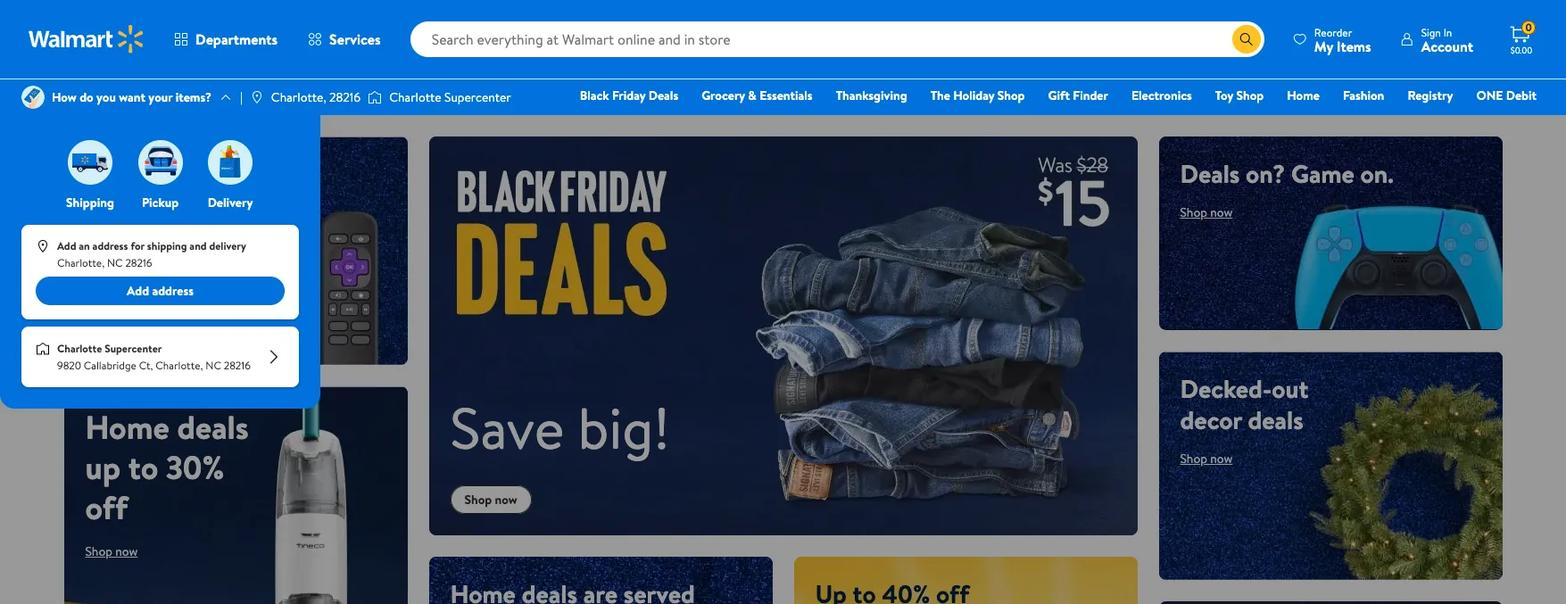 Task type: vqa. For each thing, say whether or not it's contained in the screenshot.
Add address
yes



Task type: describe. For each thing, give the bounding box(es) containing it.
huge
[[262, 156, 316, 191]]

shop now link for high tech gifts, huge savings
[[85, 235, 138, 253]]

charlotte supercenter 9820 callabridge ct, charlotte, nc 28216
[[57, 341, 251, 373]]

the holiday shop
[[931, 87, 1025, 104]]

pickup
[[142, 194, 179, 212]]

gifts,
[[199, 156, 256, 191]]

address inside add address button
[[152, 282, 194, 300]]

on?
[[1246, 156, 1286, 191]]

grocery & essentials
[[702, 87, 813, 104]]

electronics
[[1132, 87, 1192, 104]]

do
[[80, 88, 93, 106]]

shipping button
[[64, 136, 116, 212]]

for
[[131, 238, 145, 254]]

shop for home deals up to 30% off
[[85, 543, 112, 561]]

callabridge
[[84, 358, 136, 373]]

electronics link
[[1124, 86, 1200, 105]]

30%
[[166, 445, 225, 490]]

fashion link
[[1335, 86, 1393, 105]]

add for add address
[[127, 282, 149, 300]]

search icon image
[[1240, 32, 1254, 46]]

high
[[85, 156, 138, 191]]

friday
[[612, 87, 646, 104]]

thanksgiving
[[836, 87, 908, 104]]

home deals up to 30% off
[[85, 405, 249, 530]]

28216 inside add an address for shipping and delivery charlotte, nc 28216
[[125, 255, 152, 271]]

 image for delivery
[[208, 140, 253, 185]]

one
[[1477, 87, 1504, 104]]

save
[[450, 388, 564, 467]]

add for add an address for shipping and delivery charlotte, nc 28216
[[57, 238, 76, 254]]

registry
[[1408, 87, 1454, 104]]

now for decked-out decor deals
[[1211, 450, 1233, 467]]

shop now for deals on? game on.
[[1181, 204, 1233, 221]]

 image for how do you want your items?
[[21, 86, 45, 109]]

decked-
[[1181, 371, 1272, 406]]

on.
[[1361, 156, 1394, 191]]

delivery
[[209, 238, 246, 254]]

 image left "an"
[[36, 239, 50, 254]]

out
[[1272, 371, 1309, 406]]

now for deals on? game on.
[[1211, 204, 1233, 221]]

add an address for shipping and delivery charlotte, nc 28216
[[57, 238, 246, 271]]

the holiday shop link
[[923, 86, 1033, 105]]

sign in account
[[1422, 25, 1474, 56]]

services
[[329, 29, 381, 49]]

charlotte for charlotte supercenter 9820 callabridge ct, charlotte, nc 28216
[[57, 341, 102, 356]]

home for home
[[1287, 87, 1320, 104]]

gift finder
[[1048, 87, 1109, 104]]

shop now for home deals up to 30% off
[[85, 543, 138, 561]]

delivery button
[[204, 136, 256, 212]]

nc inside add an address for shipping and delivery charlotte, nc 28216
[[107, 255, 123, 271]]

black friday deals
[[580, 87, 679, 104]]

charlotte, inside charlotte supercenter 9820 callabridge ct, charlotte, nc 28216
[[156, 358, 203, 373]]

shop for decked-out decor deals
[[1181, 450, 1208, 467]]

shop now for decked-out decor deals
[[1181, 450, 1233, 467]]

high tech gifts, huge savings
[[85, 156, 316, 222]]

home for home deals up to 30% off
[[85, 405, 170, 450]]

grocery
[[702, 87, 745, 104]]

an
[[79, 238, 90, 254]]

deals inside home deals up to 30% off
[[177, 405, 249, 450]]

walmart image
[[29, 25, 145, 54]]

shop for save big!
[[465, 491, 492, 508]]

shop now link for save big!
[[450, 485, 532, 514]]

thanksgiving link
[[828, 86, 916, 105]]

 image for charlotte supercenter
[[368, 88, 382, 106]]

deals on? game on.
[[1181, 156, 1394, 191]]

now for save big!
[[495, 491, 518, 508]]

2 horizontal spatial 28216
[[329, 88, 361, 106]]

shop now link for home deals up to 30% off
[[85, 543, 138, 561]]

walmart+ link
[[1476, 111, 1545, 130]]

shop for high tech gifts, huge savings
[[85, 235, 112, 253]]

toy shop
[[1216, 87, 1264, 104]]

tech
[[144, 156, 193, 191]]

gift
[[1048, 87, 1070, 104]]

0 horizontal spatial deals
[[649, 87, 679, 104]]

items
[[1337, 36, 1372, 56]]

grocery & essentials link
[[694, 86, 821, 105]]

shop for deals on? game on.
[[1181, 204, 1208, 221]]

Walmart Site-Wide search field
[[410, 21, 1265, 57]]

your
[[149, 88, 173, 106]]



Task type: locate. For each thing, give the bounding box(es) containing it.
|
[[240, 88, 243, 106]]

1 vertical spatial nc
[[206, 358, 221, 373]]

add address button
[[36, 277, 285, 305]]

home
[[1287, 87, 1320, 104], [85, 405, 170, 450]]

deals
[[649, 87, 679, 104], [1181, 156, 1240, 191]]

finder
[[1073, 87, 1109, 104]]

shop now link
[[1181, 204, 1233, 221], [85, 235, 138, 253], [1181, 450, 1233, 467], [450, 485, 532, 514], [85, 543, 138, 561]]

charlotte, right ct,
[[156, 358, 203, 373]]

game
[[1292, 156, 1355, 191]]

deals inside decked-out decor deals
[[1248, 402, 1304, 437]]

charlotte inside charlotte supercenter 9820 callabridge ct, charlotte, nc 28216
[[57, 341, 102, 356]]

28216 inside charlotte supercenter 9820 callabridge ct, charlotte, nc 28216
[[224, 358, 251, 373]]

1 horizontal spatial deals
[[1181, 156, 1240, 191]]

supercenter inside charlotte supercenter 9820 callabridge ct, charlotte, nc 28216
[[105, 341, 162, 356]]

0 horizontal spatial add
[[57, 238, 76, 254]]

address inside add an address for shipping and delivery charlotte, nc 28216
[[92, 238, 128, 254]]

the
[[931, 87, 951, 104]]

1 vertical spatial add
[[127, 282, 149, 300]]

charlotte, right |
[[271, 88, 326, 106]]

charlotte, down "an"
[[57, 255, 104, 271]]

0 vertical spatial address
[[92, 238, 128, 254]]

home inside home link
[[1287, 87, 1320, 104]]

how do you want your items?
[[52, 88, 212, 106]]

0 vertical spatial deals
[[649, 87, 679, 104]]

one debit walmart+
[[1477, 87, 1537, 129]]

 image
[[368, 88, 382, 106], [68, 140, 112, 185], [138, 140, 183, 185], [208, 140, 253, 185], [36, 342, 50, 356]]

1 horizontal spatial home
[[1287, 87, 1320, 104]]

supercenter for charlotte supercenter 9820 callabridge ct, charlotte, nc 28216
[[105, 341, 162, 356]]

charlotte
[[389, 88, 442, 106], [57, 341, 102, 356]]

2 vertical spatial 28216
[[224, 358, 251, 373]]

now down the save
[[495, 491, 518, 508]]

add down add an address for shipping and delivery charlotte, nc 28216
[[127, 282, 149, 300]]

supercenter for charlotte supercenter
[[445, 88, 511, 106]]

0 horizontal spatial charlotte,
[[57, 255, 104, 271]]

departments
[[195, 29, 278, 49]]

1 vertical spatial home
[[85, 405, 170, 450]]

add address
[[127, 282, 194, 300]]

1 horizontal spatial nc
[[206, 358, 221, 373]]

now
[[1211, 204, 1233, 221], [115, 235, 138, 253], [1211, 450, 1233, 467], [495, 491, 518, 508], [115, 543, 138, 561]]

black friday deals link
[[572, 86, 687, 105]]

 image inside delivery button
[[208, 140, 253, 185]]

charlotte, inside add an address for shipping and delivery charlotte, nc 28216
[[57, 255, 104, 271]]

2 vertical spatial charlotte,
[[156, 358, 203, 373]]

deals
[[1248, 402, 1304, 437], [177, 405, 249, 450]]

1 horizontal spatial address
[[152, 282, 194, 300]]

1 horizontal spatial charlotte,
[[156, 358, 203, 373]]

essentials
[[760, 87, 813, 104]]

 image for pickup
[[138, 140, 183, 185]]

add inside add an address for shipping and delivery charlotte, nc 28216
[[57, 238, 76, 254]]

 image for charlotte, 28216
[[250, 90, 264, 104]]

deals right to
[[177, 405, 249, 450]]

nc up add address button
[[107, 255, 123, 271]]

reorder
[[1315, 25, 1353, 40]]

decked-out decor deals
[[1181, 371, 1309, 437]]

now down savings
[[115, 235, 138, 253]]

delivery
[[208, 194, 253, 212]]

debit
[[1507, 87, 1537, 104]]

2 horizontal spatial charlotte,
[[271, 88, 326, 106]]

address right "an"
[[92, 238, 128, 254]]

charlotte supercenter
[[389, 88, 511, 106]]

to
[[128, 445, 158, 490]]

1 vertical spatial supercenter
[[105, 341, 162, 356]]

add inside button
[[127, 282, 149, 300]]

 image inside shipping button
[[68, 140, 112, 185]]

home link
[[1279, 86, 1328, 105]]

shop now for high tech gifts, huge savings
[[85, 235, 138, 253]]

now for home deals up to 30% off
[[115, 543, 138, 561]]

0 $0.00
[[1511, 20, 1533, 56]]

&
[[748, 87, 757, 104]]

shop now link for decked-out decor deals
[[1181, 450, 1233, 467]]

now for high tech gifts, huge savings
[[115, 235, 138, 253]]

nc inside charlotte supercenter 9820 callabridge ct, charlotte, nc 28216
[[206, 358, 221, 373]]

address
[[92, 238, 128, 254], [152, 282, 194, 300]]

1 horizontal spatial 28216
[[224, 358, 251, 373]]

0 horizontal spatial supercenter
[[105, 341, 162, 356]]

0 vertical spatial 28216
[[329, 88, 361, 106]]

1 horizontal spatial charlotte
[[389, 88, 442, 106]]

toy shop link
[[1208, 86, 1272, 105]]

1 vertical spatial 28216
[[125, 255, 152, 271]]

departments button
[[159, 18, 293, 61]]

gift finder link
[[1040, 86, 1117, 105]]

0 horizontal spatial 28216
[[125, 255, 152, 271]]

0 horizontal spatial nc
[[107, 255, 123, 271]]

walmart+
[[1484, 112, 1537, 129]]

how
[[52, 88, 77, 106]]

decor
[[1181, 402, 1242, 437]]

28216
[[329, 88, 361, 106], [125, 255, 152, 271], [224, 358, 251, 373]]

account
[[1422, 36, 1474, 56]]

in
[[1444, 25, 1453, 40]]

 image
[[21, 86, 45, 109], [250, 90, 264, 104], [36, 239, 50, 254]]

Search search field
[[410, 21, 1265, 57]]

black
[[580, 87, 609, 104]]

nc right ct,
[[206, 358, 221, 373]]

0 horizontal spatial deals
[[177, 405, 249, 450]]

up
[[85, 445, 121, 490]]

1 vertical spatial deals
[[1181, 156, 1240, 191]]

0
[[1526, 20, 1532, 35]]

charlotte for charlotte supercenter
[[389, 88, 442, 106]]

0 vertical spatial nc
[[107, 255, 123, 271]]

items?
[[176, 88, 212, 106]]

sign
[[1422, 25, 1442, 40]]

1 vertical spatial charlotte
[[57, 341, 102, 356]]

supercenter
[[445, 88, 511, 106], [105, 341, 162, 356]]

 image left the how on the left top of page
[[21, 86, 45, 109]]

you
[[96, 88, 116, 106]]

home down 'callabridge'
[[85, 405, 170, 450]]

my
[[1315, 36, 1334, 56]]

registry link
[[1400, 86, 1462, 105]]

services button
[[293, 18, 396, 61]]

savings
[[85, 187, 164, 222]]

 image for shipping
[[68, 140, 112, 185]]

deals right the decor at the bottom right of page
[[1248, 402, 1304, 437]]

holiday
[[954, 87, 995, 104]]

shop now link for deals on? game on.
[[1181, 204, 1233, 221]]

now down deals on? game on.
[[1211, 204, 1233, 221]]

big!
[[578, 388, 670, 467]]

add
[[57, 238, 76, 254], [127, 282, 149, 300]]

want
[[119, 88, 146, 106]]

1 vertical spatial charlotte,
[[57, 255, 104, 271]]

charlotte,
[[271, 88, 326, 106], [57, 255, 104, 271], [156, 358, 203, 373]]

1 horizontal spatial deals
[[1248, 402, 1304, 437]]

deals right friday
[[649, 87, 679, 104]]

now down the decor at the bottom right of page
[[1211, 450, 1233, 467]]

0 horizontal spatial address
[[92, 238, 128, 254]]

now down the off
[[115, 543, 138, 561]]

pickup button
[[134, 136, 186, 212]]

0 horizontal spatial home
[[85, 405, 170, 450]]

deals left on?
[[1181, 156, 1240, 191]]

0 vertical spatial home
[[1287, 87, 1320, 104]]

fashion
[[1343, 87, 1385, 104]]

shop now
[[1181, 204, 1233, 221], [85, 235, 138, 253], [1181, 450, 1233, 467], [465, 491, 518, 508], [85, 543, 138, 561]]

$0.00
[[1511, 44, 1533, 56]]

0 horizontal spatial charlotte
[[57, 341, 102, 356]]

shop now for save big!
[[465, 491, 518, 508]]

1 horizontal spatial supercenter
[[445, 88, 511, 106]]

0 vertical spatial charlotte,
[[271, 88, 326, 106]]

one debit link
[[1469, 86, 1545, 105]]

 image right |
[[250, 90, 264, 104]]

reorder my items
[[1315, 25, 1372, 56]]

1 vertical spatial address
[[152, 282, 194, 300]]

toy
[[1216, 87, 1234, 104]]

address down add an address for shipping and delivery charlotte, nc 28216
[[152, 282, 194, 300]]

nc
[[107, 255, 123, 271], [206, 358, 221, 373]]

0 vertical spatial charlotte
[[389, 88, 442, 106]]

1 horizontal spatial add
[[127, 282, 149, 300]]

9820
[[57, 358, 81, 373]]

save big!
[[450, 388, 670, 467]]

0 vertical spatial supercenter
[[445, 88, 511, 106]]

off
[[85, 486, 128, 530]]

shipping
[[66, 194, 114, 212]]

and
[[190, 238, 207, 254]]

home inside home deals up to 30% off
[[85, 405, 170, 450]]

 image inside pickup button
[[138, 140, 183, 185]]

0 vertical spatial add
[[57, 238, 76, 254]]

shipping
[[147, 238, 187, 254]]

ct,
[[139, 358, 153, 373]]

charlotte, 28216
[[271, 88, 361, 106]]

home down my
[[1287, 87, 1320, 104]]

add left "an"
[[57, 238, 76, 254]]



